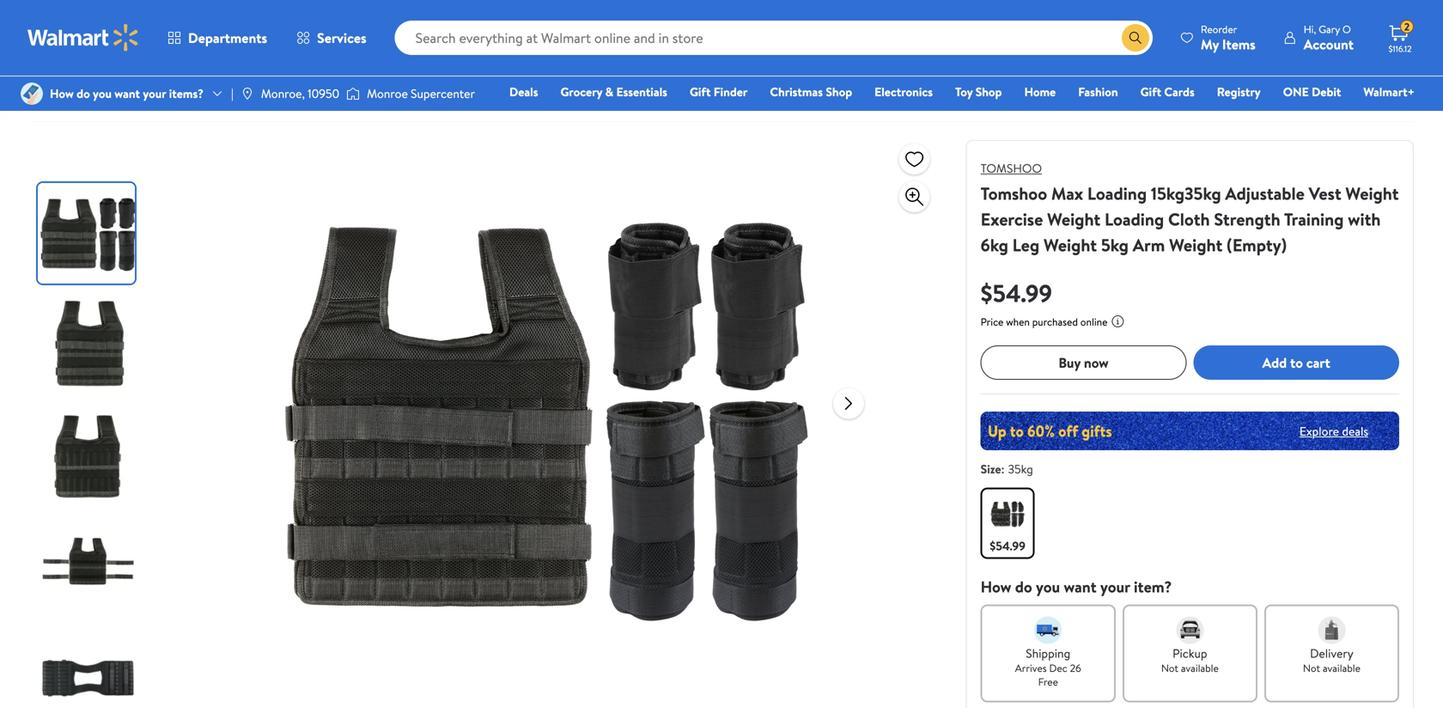 Task type: locate. For each thing, give the bounding box(es) containing it.
strength up (empty)
[[1215, 207, 1281, 231]]

hi, gary o account
[[1304, 22, 1355, 54]]

$54.99 inside button
[[990, 538, 1026, 554]]

0 horizontal spatial  image
[[21, 83, 43, 105]]

training up grocery
[[560, 37, 600, 54]]

0 horizontal spatial available
[[1182, 661, 1219, 676]]

shop inside the toy shop 'link'
[[976, 83, 1003, 100]]

26
[[1071, 661, 1082, 676]]

loading right the max
[[1088, 181, 1148, 205]]

gift for gift finder
[[690, 83, 711, 100]]

electronics
[[875, 83, 933, 100]]

sports & outdoors link
[[29, 37, 127, 54]]

0 horizontal spatial accessories
[[441, 37, 502, 54]]

debit
[[1313, 83, 1342, 100]]

2 shop from the left
[[976, 83, 1003, 100]]

gift left cards
[[1141, 83, 1162, 100]]

sponsored
[[1350, 86, 1398, 101]]

1 not from the left
[[1162, 661, 1179, 676]]

you for how do you want your items?
[[93, 85, 112, 102]]

do down 'sports & outdoors' link
[[77, 85, 90, 102]]

walmart+ link
[[1357, 83, 1423, 101]]

& right grocery
[[606, 83, 614, 100]]

1 horizontal spatial do
[[1016, 576, 1033, 598]]

essentials
[[617, 83, 668, 100]]

cloth
[[1169, 207, 1211, 231]]

1 horizontal spatial not
[[1304, 661, 1321, 676]]

legal information image
[[1112, 315, 1125, 328]]

accessories right the "lifting"
[[441, 37, 502, 54]]

ad disclaimer and feedback image
[[1401, 87, 1415, 101]]

purchased
[[1033, 315, 1079, 329]]

do
[[77, 85, 90, 102], [1016, 576, 1033, 598]]

 image for how do you want your items?
[[21, 83, 43, 105]]

monroe supercenter
[[367, 85, 475, 102]]

walmart image
[[28, 24, 139, 52]]

& for grocery
[[606, 83, 614, 100]]

weight
[[364, 37, 401, 54], [520, 37, 557, 54], [1346, 181, 1400, 205], [1048, 207, 1101, 231], [1044, 233, 1098, 257], [1170, 233, 1223, 257]]

do down $54.99 button
[[1016, 576, 1033, 598]]

15kg35kg
[[1152, 181, 1222, 205]]

sports & outdoors / exercise & fitness / strength training / weight lifting accessories / weight training accessories
[[29, 37, 664, 54]]

0 horizontal spatial how
[[50, 85, 74, 102]]

your
[[143, 85, 166, 102], [1101, 576, 1131, 598]]

want
[[115, 85, 140, 102], [1064, 576, 1097, 598]]

1 horizontal spatial your
[[1101, 576, 1131, 598]]

finder
[[714, 83, 748, 100]]

2 not from the left
[[1304, 661, 1321, 676]]

your for item?
[[1101, 576, 1131, 598]]

0 vertical spatial want
[[115, 85, 140, 102]]

next media item image
[[839, 393, 859, 414]]

how down $54.99 button
[[981, 576, 1012, 598]]

$54.99 down size : 35kg
[[990, 538, 1026, 554]]

supercenter
[[411, 85, 475, 102]]

1 horizontal spatial you
[[1037, 576, 1061, 598]]

delivery not available
[[1304, 645, 1361, 676]]

 image
[[21, 83, 43, 105], [241, 87, 254, 101]]

1 horizontal spatial exercise
[[981, 207, 1044, 231]]

shop right toy
[[976, 83, 1003, 100]]

1 shop from the left
[[826, 83, 853, 100]]

buy now
[[1059, 353, 1109, 372]]

how for how do you want your item?
[[981, 576, 1012, 598]]

exercise & fitness link
[[145, 37, 239, 54]]

1 vertical spatial how
[[981, 576, 1012, 598]]

shop for toy shop
[[976, 83, 1003, 100]]

gift
[[690, 83, 711, 100], [1141, 83, 1162, 100]]

1 vertical spatial do
[[1016, 576, 1033, 598]]

monroe,
[[261, 85, 305, 102]]

your left items?
[[143, 85, 166, 102]]

2 accessories from the left
[[603, 37, 664, 54]]

available
[[1182, 661, 1219, 676], [1324, 661, 1361, 676]]

2 horizontal spatial &
[[606, 83, 614, 100]]

your for items?
[[143, 85, 166, 102]]

1 horizontal spatial gift
[[1141, 83, 1162, 100]]

(empty)
[[1227, 233, 1287, 257]]

loading up arm
[[1105, 207, 1165, 231]]

1 horizontal spatial accessories
[[603, 37, 664, 54]]

accessories up essentials
[[603, 37, 664, 54]]

not down intent image for delivery
[[1304, 661, 1321, 676]]

christmas shop
[[770, 83, 853, 100]]

size
[[981, 461, 1002, 477]]

available down intent image for delivery
[[1324, 661, 1361, 676]]

accessories
[[441, 37, 502, 54], [603, 37, 664, 54]]

gift finder
[[690, 83, 748, 100]]

arrives
[[1016, 661, 1047, 676]]

exercise up items?
[[145, 37, 189, 54]]

0 horizontal spatial exercise
[[145, 37, 189, 54]]

weight left the "lifting"
[[364, 37, 401, 54]]

tomshoo max loading 15kg35kg adjustable vest weight exercise weight loading cloth strength training with 6kg leg weight 5kg arm weight (empty) - image 4 of 7 image
[[38, 516, 138, 616]]

1 vertical spatial your
[[1101, 576, 1131, 598]]

with
[[1349, 207, 1382, 231]]

you
[[93, 85, 112, 102], [1037, 576, 1061, 598]]

1 available from the left
[[1182, 661, 1219, 676]]

0 horizontal spatial &
[[66, 37, 74, 54]]

2 available from the left
[[1324, 661, 1361, 676]]

weight up deals link
[[520, 37, 557, 54]]

you down the outdoors
[[93, 85, 112, 102]]

search icon image
[[1129, 31, 1143, 45]]

item?
[[1135, 576, 1173, 598]]

shop inside christmas shop link
[[826, 83, 853, 100]]

0 horizontal spatial you
[[93, 85, 112, 102]]

want left item?
[[1064, 576, 1097, 598]]

0 vertical spatial your
[[143, 85, 166, 102]]

/
[[134, 37, 138, 54], [246, 37, 250, 54], [353, 37, 357, 54], [509, 37, 513, 54]]

6kg
[[981, 233, 1009, 257]]

exercise down tomshoo
[[981, 207, 1044, 231]]

|
[[231, 85, 234, 102]]

0 horizontal spatial not
[[1162, 661, 1179, 676]]

shop
[[826, 83, 853, 100], [976, 83, 1003, 100]]

0 horizontal spatial gift
[[690, 83, 711, 100]]

1 vertical spatial exercise
[[981, 207, 1044, 231]]

/ right strength training link
[[353, 37, 357, 54]]

walmart+
[[1364, 83, 1416, 100]]

hi,
[[1304, 22, 1317, 37]]

when
[[1007, 315, 1030, 329]]

1 horizontal spatial  image
[[241, 87, 254, 101]]

0 vertical spatial you
[[93, 85, 112, 102]]

1 vertical spatial strength
[[1215, 207, 1281, 231]]

0 horizontal spatial your
[[143, 85, 166, 102]]

available for pickup
[[1182, 661, 1219, 676]]

lifting
[[404, 37, 438, 54]]

o
[[1343, 22, 1352, 37]]

tomshoo max loading 15kg35kg adjustable vest weight exercise weight loading cloth strength training with 6kg leg weight 5kg arm weight (empty) image
[[270, 140, 820, 690]]

available down intent image for pickup
[[1182, 661, 1219, 676]]

0 vertical spatial how
[[50, 85, 74, 102]]

weight right leg at the top right
[[1044, 233, 1098, 257]]

0 horizontal spatial strength
[[257, 37, 303, 54]]

/ up deals
[[509, 37, 513, 54]]

tomshoo link
[[981, 160, 1043, 177]]

not inside delivery not available
[[1304, 661, 1321, 676]]

weight training accessories link
[[520, 37, 664, 54]]

available inside delivery not available
[[1324, 661, 1361, 676]]

1 horizontal spatial how
[[981, 576, 1012, 598]]

2
[[1405, 20, 1411, 34]]

weight down cloth
[[1170, 233, 1223, 257]]

grocery & essentials
[[561, 83, 668, 100]]

exercise inside tomshoo tomshoo max loading 15kg35kg adjustable vest weight exercise weight loading cloth strength training with 6kg leg weight 5kg arm weight (empty)
[[981, 207, 1044, 231]]

1 horizontal spatial shop
[[976, 83, 1003, 100]]

christmas
[[770, 83, 823, 100]]

available inside pickup not available
[[1182, 661, 1219, 676]]

1 horizontal spatial available
[[1324, 661, 1361, 676]]

how down the sports
[[50, 85, 74, 102]]

training down vest
[[1285, 207, 1345, 231]]

/ right fitness
[[246, 37, 250, 54]]

gift cards
[[1141, 83, 1195, 100]]

gift left 'finder'
[[690, 83, 711, 100]]

now
[[1085, 353, 1109, 372]]

you up intent image for shipping on the right
[[1037, 576, 1061, 598]]

1 horizontal spatial want
[[1064, 576, 1097, 598]]

0 horizontal spatial want
[[115, 85, 140, 102]]

how do you want your items?
[[50, 85, 204, 102]]

account
[[1304, 35, 1355, 54]]

your left item?
[[1101, 576, 1131, 598]]

1 vertical spatial you
[[1037, 576, 1061, 598]]

0 vertical spatial exercise
[[145, 37, 189, 54]]

1 gift from the left
[[690, 83, 711, 100]]

training
[[306, 37, 346, 54], [560, 37, 600, 54], [1285, 207, 1345, 231]]

you for how do you want your item?
[[1037, 576, 1061, 598]]

0 horizontal spatial shop
[[826, 83, 853, 100]]

want down the outdoors
[[115, 85, 140, 102]]

cards
[[1165, 83, 1195, 100]]

explore deals
[[1300, 423, 1369, 439]]

buy
[[1059, 353, 1081, 372]]

1 horizontal spatial strength
[[1215, 207, 1281, 231]]

2 horizontal spatial training
[[1285, 207, 1345, 231]]

Walmart Site-Wide search field
[[395, 21, 1153, 55]]

dec
[[1050, 661, 1068, 676]]

strength
[[257, 37, 303, 54], [1215, 207, 1281, 231]]

tomshoo max loading 15kg35kg adjustable vest weight exercise weight loading cloth strength training with 6kg leg weight 5kg arm weight (empty) - image 3 of 7 image
[[38, 405, 138, 505]]

$54.99 up when
[[981, 276, 1053, 310]]

strength up monroe,
[[257, 37, 303, 54]]

/ right the outdoors
[[134, 37, 138, 54]]

 image right |
[[241, 87, 254, 101]]

1 vertical spatial $54.99
[[990, 538, 1026, 554]]

items?
[[169, 85, 204, 102]]

2 gift from the left
[[1141, 83, 1162, 100]]

shop right christmas
[[826, 83, 853, 100]]

reorder
[[1201, 22, 1238, 37]]

add to cart
[[1263, 353, 1331, 372]]

deals
[[1343, 423, 1369, 439]]

training inside tomshoo tomshoo max loading 15kg35kg adjustable vest weight exercise weight loading cloth strength training with 6kg leg weight 5kg arm weight (empty)
[[1285, 207, 1345, 231]]

1 / from the left
[[134, 37, 138, 54]]

1 vertical spatial want
[[1064, 576, 1097, 598]]

not inside pickup not available
[[1162, 661, 1179, 676]]

& inside grocery & essentials link
[[606, 83, 614, 100]]

not down intent image for pickup
[[1162, 661, 1179, 676]]

intent image for shipping image
[[1035, 617, 1063, 644]]

 image for monroe, 10950
[[241, 87, 254, 101]]

how
[[50, 85, 74, 102], [981, 576, 1012, 598]]

& left fitness
[[191, 37, 200, 54]]

& right the sports
[[66, 37, 74, 54]]

0 horizontal spatial do
[[77, 85, 90, 102]]

 image
[[346, 85, 360, 102]]

weight lifting accessories link
[[364, 37, 502, 54]]

2 / from the left
[[246, 37, 250, 54]]

pickup not available
[[1162, 645, 1219, 676]]

intent image for pickup image
[[1177, 617, 1204, 644]]

 image down the sports
[[21, 83, 43, 105]]

tomshoo
[[981, 160, 1043, 177]]

training up '10950'
[[306, 37, 346, 54]]

0 vertical spatial do
[[77, 85, 90, 102]]

&
[[66, 37, 74, 54], [191, 37, 200, 54], [606, 83, 614, 100]]



Task type: vqa. For each thing, say whether or not it's contained in the screenshot.
ELECTRONICS link
yes



Task type: describe. For each thing, give the bounding box(es) containing it.
fitness
[[202, 37, 239, 54]]

0 vertical spatial $54.99
[[981, 276, 1053, 310]]

Search search field
[[395, 21, 1153, 55]]

5kg
[[1102, 233, 1129, 257]]

delivery
[[1311, 645, 1354, 662]]

shipping
[[1026, 645, 1071, 662]]

tomshoo max loading 15kg35kg adjustable vest weight exercise weight loading cloth strength training with 6kg leg weight 5kg arm weight (empty) - image 5 of 7 image
[[38, 627, 138, 708]]

fashion
[[1079, 83, 1119, 100]]

zoom image modal image
[[905, 187, 925, 207]]

35kg
[[1009, 461, 1034, 477]]

adjustable
[[1226, 181, 1305, 205]]

buy now button
[[981, 346, 1187, 380]]

home link
[[1017, 83, 1064, 101]]

online
[[1081, 315, 1108, 329]]

1 horizontal spatial training
[[560, 37, 600, 54]]

size list
[[978, 484, 1404, 563]]

gift for gift cards
[[1141, 83, 1162, 100]]

my
[[1201, 35, 1220, 54]]

max
[[1052, 181, 1084, 205]]

weight down the max
[[1048, 207, 1101, 231]]

gift cards link
[[1133, 83, 1203, 101]]

reorder my items
[[1201, 22, 1256, 54]]

items
[[1223, 35, 1256, 54]]

size : 35kg
[[981, 461, 1034, 477]]

$54.99 button
[[981, 488, 1035, 559]]

leg
[[1013, 233, 1040, 257]]

electronics link
[[867, 83, 941, 101]]

how for how do you want your items?
[[50, 85, 74, 102]]

to
[[1291, 353, 1304, 372]]

one
[[1284, 83, 1310, 100]]

add to favorites list, tomshoo max loading 15kg35kg adjustable vest weight exercise weight loading cloth strength training with 6kg leg weight 5kg arm weight (empty) image
[[905, 148, 925, 170]]

add
[[1263, 353, 1288, 372]]

free
[[1039, 675, 1059, 689]]

how do you want your item?
[[981, 576, 1173, 598]]

add to cart button
[[1194, 346, 1400, 380]]

explore
[[1300, 423, 1340, 439]]

tomshoo max loading 15kg35kg adjustable vest weight exercise weight loading cloth strength training with 6kg leg weight 5kg arm weight (empty) - image 1 of 7 image
[[38, 183, 138, 284]]

gift finder link
[[682, 83, 756, 101]]

pickup
[[1173, 645, 1208, 662]]

weight up "with"
[[1346, 181, 1400, 205]]

want for items?
[[115, 85, 140, 102]]

intent image for delivery image
[[1319, 617, 1346, 644]]

price when purchased online
[[981, 315, 1108, 329]]

price
[[981, 315, 1004, 329]]

home
[[1025, 83, 1056, 100]]

tomshoo tomshoo max loading 15kg35kg adjustable vest weight exercise weight loading cloth strength training with 6kg leg weight 5kg arm weight (empty)
[[981, 160, 1400, 257]]

services
[[317, 28, 367, 47]]

do for how do you want your item?
[[1016, 576, 1033, 598]]

1 horizontal spatial &
[[191, 37, 200, 54]]

toy shop
[[956, 83, 1003, 100]]

sports
[[29, 37, 63, 54]]

deals
[[510, 83, 538, 100]]

shipping arrives dec 26 free
[[1016, 645, 1082, 689]]

toy shop link
[[948, 83, 1010, 101]]

$116.12
[[1389, 43, 1413, 55]]

cart
[[1307, 353, 1331, 372]]

grocery
[[561, 83, 603, 100]]

4 / from the left
[[509, 37, 513, 54]]

0 horizontal spatial training
[[306, 37, 346, 54]]

deals link
[[502, 83, 546, 101]]

toy
[[956, 83, 973, 100]]

monroe
[[367, 85, 408, 102]]

:
[[1002, 461, 1005, 477]]

available for delivery
[[1324, 661, 1361, 676]]

departments button
[[153, 17, 282, 58]]

tomshoo
[[981, 181, 1048, 205]]

up to sixty percent off deals. shop now. image
[[981, 412, 1400, 450]]

0 vertical spatial loading
[[1088, 181, 1148, 205]]

grocery & essentials link
[[553, 83, 676, 101]]

monroe, 10950
[[261, 85, 340, 102]]

arm
[[1133, 233, 1166, 257]]

christmas shop link
[[763, 83, 860, 101]]

not for delivery
[[1304, 661, 1321, 676]]

want for item?
[[1064, 576, 1097, 598]]

do for how do you want your items?
[[77, 85, 90, 102]]

strength training link
[[257, 37, 346, 54]]

one debit
[[1284, 83, 1342, 100]]

& for sports
[[66, 37, 74, 54]]

gary
[[1319, 22, 1341, 37]]

services button
[[282, 17, 381, 58]]

3 / from the left
[[353, 37, 357, 54]]

departments
[[188, 28, 267, 47]]

outdoors
[[77, 37, 127, 54]]

tomshoo max loading 15kg35kg adjustable vest weight exercise weight loading cloth strength training with 6kg leg weight 5kg arm weight (empty) - image 2 of 7 image
[[38, 294, 138, 395]]

one debit link
[[1276, 83, 1350, 101]]

1 accessories from the left
[[441, 37, 502, 54]]

1 vertical spatial loading
[[1105, 207, 1165, 231]]

shop for christmas shop
[[826, 83, 853, 100]]

registry
[[1218, 83, 1261, 100]]

vest
[[1310, 181, 1342, 205]]

not for pickup
[[1162, 661, 1179, 676]]

0 vertical spatial strength
[[257, 37, 303, 54]]

strength inside tomshoo tomshoo max loading 15kg35kg adjustable vest weight exercise weight loading cloth strength training with 6kg leg weight 5kg arm weight (empty)
[[1215, 207, 1281, 231]]

10950
[[308, 85, 340, 102]]



